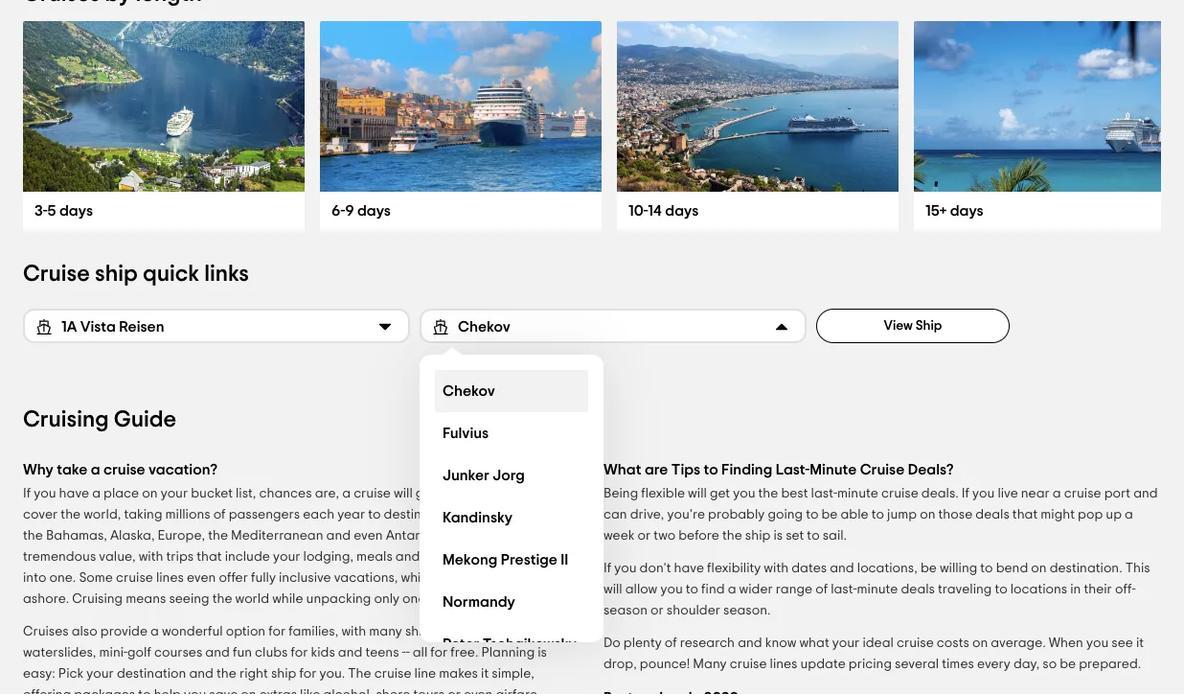 Task type: vqa. For each thing, say whether or not it's contained in the screenshot.
Show inside DROPDOWN BUTTON
no



Task type: describe. For each thing, give the bounding box(es) containing it.
1 - from the left
[[402, 646, 406, 659]]

why
[[23, 462, 54, 477]]

to down the 'bend'
[[995, 583, 1008, 596]]

your up millions
[[161, 487, 188, 500]]

two
[[654, 529, 676, 543]]

do plenty of research and know what your ideal cruise costs on average. when you see it drop, pounce! many cruise lines update pricing several times every day, so be prepared.
[[604, 636, 1145, 671]]

fully
[[251, 571, 276, 585]]

free.
[[451, 646, 479, 659]]

of inside if you have a place on your bucket list, chances are, a cruise will get you there. cruises cover the world, taking millions of passengers each year to destinations like the caribbean, the bahamas, alaska, europe, the mediterranean and even antarctica. cruising offers a tremendous value, with trips that include your lodging, meals and entertainment, all rolled into one. some cruise lines even offer fully inclusive vacations, which cover drinks and tours ashore. cruising means seeing the world while unpacking only once.
[[213, 508, 226, 521]]

week
[[604, 529, 635, 543]]

normandy
[[443, 594, 516, 610]]

best
[[782, 487, 809, 500]]

days for 6-9 days
[[358, 203, 391, 219]]

destination.
[[1050, 562, 1123, 575]]

it inside cruises also provide a wonderful option for families, with many ships offering things like waterslides, mini-golf courses and fun clubs for kids and teens -- all for free. planning is easy: pick your destination and the right ship for you. the cruise line makes it simple, offering packages to help you save on extras like alcohol, shore tours or even airfare.
[[481, 667, 489, 681]]

and inside if you don't have flexibility with dates and locations, be willing to bend on destination. this will allow you to find a wider range of last-minute deals traveling to locations in their off- season or shoulder season.
[[830, 562, 855, 575]]

also
[[72, 625, 98, 638]]

and down prestige
[[517, 571, 541, 585]]

you up probably
[[733, 487, 756, 500]]

your down mediterranean on the left bottom of page
[[273, 550, 300, 564]]

to inside cruises also provide a wonderful option for families, with many ships offering things like waterslides, mini-golf courses and fun clubs for kids and teens -- all for free. planning is easy: pick your destination and the right ship for you. the cruise line makes it simple, offering packages to help you save on extras like alcohol, shore tours or even airfare.
[[138, 688, 151, 694]]

vacations,
[[334, 571, 398, 585]]

2 vertical spatial cruising
[[72, 592, 123, 606]]

vacation?
[[149, 462, 218, 477]]

a right take
[[91, 462, 100, 477]]

you up allow
[[615, 562, 637, 575]]

0 horizontal spatial cover
[[23, 508, 58, 521]]

15+ days
[[926, 203, 984, 219]]

the down probably
[[723, 529, 743, 543]]

to right tips at the bottom of the page
[[704, 462, 719, 477]]

some
[[79, 571, 113, 585]]

bahamas,
[[46, 529, 107, 543]]

are,
[[315, 487, 339, 500]]

0 horizontal spatial offering
[[23, 688, 71, 694]]

off-
[[1116, 583, 1136, 596]]

on inside do plenty of research and know what your ideal cruise costs on average. when you see it drop, pounce! many cruise lines update pricing several times every day, so be prepared.
[[973, 636, 988, 650]]

why take a cruise vacation?
[[23, 462, 218, 477]]

a up rolled
[[550, 529, 558, 543]]

means
[[126, 592, 166, 606]]

with inside if you have a place on your bucket list, chances are, a cruise will get you there. cruises cover the world, taking millions of passengers each year to destinations like the caribbean, the bahamas, alaska, europe, the mediterranean and even antarctica. cruising offers a tremendous value, with trips that include your lodging, meals and entertainment, all rolled into one. some cruise lines even offer fully inclusive vacations, which cover drinks and tours ashore. cruising means seeing the world while unpacking only once.
[[139, 550, 163, 564]]

bucket
[[191, 487, 233, 500]]

lines inside if you have a place on your bucket list, chances are, a cruise will get you there. cruises cover the world, taking millions of passengers each year to destinations like the caribbean, the bahamas, alaska, europe, the mediterranean and even antarctica. cruising offers a tremendous value, with trips that include your lodging, meals and entertainment, all rolled into one. some cruise lines even offer fully inclusive vacations, which cover drinks and tours ashore. cruising means seeing the world while unpacking only once.
[[156, 571, 184, 585]]

year
[[338, 508, 365, 521]]

up
[[1106, 508, 1122, 521]]

deals?
[[908, 462, 954, 477]]

2 vertical spatial like
[[300, 688, 320, 694]]

taking
[[124, 508, 162, 521]]

trips
[[166, 550, 194, 564]]

cruise up pop at the right of page
[[1065, 487, 1102, 500]]

willing
[[940, 562, 978, 575]]

being flexible will get you the best last-minute cruise deals. if you live near a cruise port and can drive, you're probably going to be able to jump on those deals that might pop up a week or two before the ship is set to sail.
[[604, 487, 1159, 543]]

the up include
[[208, 529, 228, 543]]

right
[[240, 667, 268, 681]]

find
[[702, 583, 725, 596]]

this
[[1126, 562, 1151, 575]]

drop,
[[604, 658, 637, 671]]

your inside do plenty of research and know what your ideal cruise costs on average. when you see it drop, pounce! many cruise lines update pricing several times every day, so be prepared.
[[833, 636, 860, 650]]

last- inside being flexible will get you the best last-minute cruise deals. if you live near a cruise port and can drive, you're probably going to be able to jump on those deals that might pop up a week or two before the ship is set to sail.
[[812, 487, 838, 500]]

of inside if you don't have flexibility with dates and locations, be willing to bend on destination. this will allow you to find a wider range of last-minute deals traveling to locations in their off- season or shoulder season.
[[816, 583, 828, 596]]

millions
[[165, 508, 210, 521]]

easy:
[[23, 667, 55, 681]]

golf
[[128, 646, 151, 659]]

cruise up place
[[104, 462, 145, 477]]

jump
[[888, 508, 917, 521]]

pick
[[58, 667, 84, 681]]

to right "set"
[[807, 529, 820, 543]]

on inside if you have a place on your bucket list, chances are, a cruise will get you there. cruises cover the world, taking millions of passengers each year to destinations like the caribbean, the bahamas, alaska, europe, the mediterranean and even antarctica. cruising offers a tremendous value, with trips that include your lodging, meals and entertainment, all rolled into one. some cruise lines even offer fully inclusive vacations, which cover drinks and tours ashore. cruising means seeing the world while unpacking only once.
[[142, 487, 158, 500]]

cruises inside cruises also provide a wonderful option for families, with many ships offering things like waterslides, mini-golf courses and fun clubs for kids and teens -- all for free. planning is easy: pick your destination and the right ship for you. the cruise line makes it simple, offering packages to help you save on extras like alcohol, shore tours or even airfare.
[[23, 625, 69, 638]]

simple,
[[492, 667, 535, 681]]

quick
[[143, 263, 199, 286]]

6-
[[332, 203, 345, 219]]

be inside if you don't have flexibility with dates and locations, be willing to bend on destination. this will allow you to find a wider range of last-minute deals traveling to locations in their off- season or shoulder season.
[[921, 562, 937, 575]]

like inside if you have a place on your bucket list, chances are, a cruise will get you there. cruises cover the world, taking millions of passengers each year to destinations like the caribbean, the bahamas, alaska, europe, the mediterranean and even antarctica. cruising offers a tremendous value, with trips that include your lodging, meals and entertainment, all rolled into one. some cruise lines even offer fully inclusive vacations, which cover drinks and tours ashore. cruising means seeing the world while unpacking only once.
[[463, 508, 483, 521]]

0 vertical spatial cruising
[[23, 408, 109, 431]]

the down offer on the left bottom of page
[[212, 592, 232, 606]]

probably
[[708, 508, 765, 521]]

those
[[939, 508, 973, 521]]

see
[[1112, 636, 1134, 650]]

5
[[47, 203, 56, 219]]

0 horizontal spatial ship
[[95, 263, 138, 286]]

cruises inside if you have a place on your bucket list, chances are, a cruise will get you there. cruises cover the world, taking millions of passengers each year to destinations like the caribbean, the bahamas, alaska, europe, the mediterranean and even antarctica. cruising offers a tremendous value, with trips that include your lodging, meals and entertainment, all rolled into one. some cruise lines even offer fully inclusive vacations, which cover drinks and tours ashore. cruising means seeing the world while unpacking only once.
[[503, 487, 549, 500]]

clubs
[[255, 646, 288, 659]]

0 horizontal spatial even
[[187, 571, 216, 585]]

pricing
[[849, 658, 892, 671]]

save
[[209, 688, 238, 694]]

cruise ship quick links
[[23, 263, 249, 286]]

list,
[[236, 487, 256, 500]]

a up world,
[[92, 487, 101, 500]]

it inside do plenty of research and know what your ideal cruise costs on average. when you see it drop, pounce! many cruise lines update pricing several times every day, so be prepared.
[[1137, 636, 1145, 650]]

sail.
[[823, 529, 847, 543]]

tours inside cruises also provide a wonderful option for families, with many ships offering things like waterslides, mini-golf courses and fun clubs for kids and teens -- all for free. planning is easy: pick your destination and the right ship for you. the cruise line makes it simple, offering packages to help you save on extras like alcohol, shore tours or even airfare.
[[414, 688, 445, 694]]

peter
[[443, 636, 480, 652]]

packages
[[74, 688, 135, 694]]

destination
[[117, 667, 186, 681]]

3-5 days
[[35, 203, 93, 219]]

and left fun
[[205, 646, 230, 659]]

the up bahamas,
[[61, 508, 81, 521]]

4 days from the left
[[951, 203, 984, 219]]

locations
[[1011, 583, 1068, 596]]

do
[[604, 636, 621, 650]]

links
[[204, 263, 249, 286]]

and up the lodging,
[[326, 529, 351, 543]]

last-
[[776, 462, 810, 477]]

you down why
[[34, 487, 56, 500]]

entertainment,
[[423, 550, 513, 564]]

the up tremendous
[[23, 529, 43, 543]]

cruise right many
[[730, 658, 767, 671]]

or inside if you don't have flexibility with dates and locations, be willing to bend on destination. this will allow you to find a wider range of last-minute deals traveling to locations in their off- season or shoulder season.
[[651, 604, 664, 617]]

unpacking
[[306, 592, 371, 606]]

when
[[1049, 636, 1084, 650]]

vista
[[80, 319, 116, 335]]

once.
[[403, 592, 437, 606]]

and up save
[[189, 667, 214, 681]]

1a vista reisen button
[[23, 309, 410, 343]]

with inside cruises also provide a wonderful option for families, with many ships offering things like waterslides, mini-golf courses and fun clubs for kids and teens -- all for free. planning is easy: pick your destination and the right ship for you. the cruise line makes it simple, offering packages to help you save on extras like alcohol, shore tours or even airfare.
[[342, 625, 366, 638]]

cruise up year
[[354, 487, 391, 500]]

2 horizontal spatial like
[[531, 625, 551, 638]]

ship
[[916, 319, 943, 333]]

0 vertical spatial cruise
[[23, 263, 90, 286]]

9
[[345, 203, 354, 219]]

to right able
[[872, 508, 885, 521]]

what are tips to finding last-minute cruise deals?
[[604, 462, 954, 477]]

with inside if you don't have flexibility with dates and locations, be willing to bend on destination. this will allow you to find a wider range of last-minute deals traveling to locations in their off- season or shoulder season.
[[764, 562, 789, 575]]

flexible
[[642, 487, 685, 500]]

offer
[[219, 571, 248, 585]]

the down the there.
[[486, 508, 506, 521]]

even inside cruises also provide a wonderful option for families, with many ships offering things like waterslides, mini-golf courses and fun clubs for kids and teens -- all for free. planning is easy: pick your destination and the right ship for you. the cruise line makes it simple, offering packages to help you save on extras like alcohol, shore tours or even airfare.
[[464, 688, 493, 694]]

be inside do plenty of research and know what your ideal cruise costs on average. when you see it drop, pounce! many cruise lines update pricing several times every day, so be prepared.
[[1060, 658, 1077, 671]]

include
[[225, 550, 270, 564]]

you inside cruises also provide a wonderful option for families, with many ships offering things like waterslides, mini-golf courses and fun clubs for kids and teens -- all for free. planning is easy: pick your destination and the right ship for you. the cruise line makes it simple, offering packages to help you save on extras like alcohol, shore tours or even airfare.
[[184, 688, 206, 694]]

families,
[[289, 625, 339, 638]]

to left the 'bend'
[[981, 562, 994, 575]]

ashore.
[[23, 592, 69, 606]]

shore
[[376, 688, 411, 694]]

all inside cruises also provide a wonderful option for families, with many ships offering things like waterslides, mini-golf courses and fun clubs for kids and teens -- all for free. planning is easy: pick your destination and the right ship for you. the cruise line makes it simple, offering packages to help you save on extras like alcohol, shore tours or even airfare.
[[413, 646, 428, 659]]

15+
[[926, 203, 947, 219]]

to left find
[[686, 583, 699, 596]]

chekov inside list box
[[443, 383, 495, 399]]

courses
[[154, 646, 203, 659]]

deals inside if you don't have flexibility with dates and locations, be willing to bend on destination. this will allow you to find a wider range of last-minute deals traveling to locations in their off- season or shoulder season.
[[901, 583, 935, 596]]

provide
[[100, 625, 148, 638]]

europe,
[[158, 529, 205, 543]]

if for their
[[604, 562, 612, 575]]

or inside cruises also provide a wonderful option for families, with many ships offering things like waterslides, mini-golf courses and fun clubs for kids and teens -- all for free. planning is easy: pick your destination and the right ship for you. the cruise line makes it simple, offering packages to help you save on extras like alcohol, shore tours or even airfare.
[[448, 688, 461, 694]]

one.
[[49, 571, 76, 585]]

that inside if you have a place on your bucket list, chances are, a cruise will get you there. cruises cover the world, taking millions of passengers each year to destinations like the caribbean, the bahamas, alaska, europe, the mediterranean and even antarctica. cruising offers a tremendous value, with trips that include your lodging, meals and entertainment, all rolled into one. some cruise lines even offer fully inclusive vacations, which cover drinks and tours ashore. cruising means seeing the world while unpacking only once.
[[197, 550, 222, 564]]

their
[[1085, 583, 1113, 596]]

you down junker
[[439, 487, 461, 500]]

15+ days link
[[926, 203, 984, 219]]



Task type: locate. For each thing, give the bounding box(es) containing it.
minute
[[838, 487, 879, 500], [857, 583, 899, 596]]

like down the there.
[[463, 508, 483, 521]]

0 vertical spatial deals
[[976, 508, 1010, 521]]

might
[[1041, 508, 1076, 521]]

list box containing chekov
[[420, 355, 604, 665]]

is
[[774, 529, 783, 543], [538, 646, 547, 659]]

cruising
[[23, 408, 109, 431], [458, 529, 509, 543], [72, 592, 123, 606]]

into
[[23, 571, 46, 585]]

guide
[[114, 408, 176, 431]]

0 horizontal spatial tours
[[414, 688, 445, 694]]

drive,
[[630, 508, 665, 521]]

1 horizontal spatial that
[[1013, 508, 1038, 521]]

fulvius
[[443, 426, 489, 441]]

0 horizontal spatial have
[[59, 487, 89, 500]]

0 vertical spatial is
[[774, 529, 783, 543]]

being
[[604, 487, 639, 500]]

a right are,
[[342, 487, 351, 500]]

1 vertical spatial all
[[413, 646, 428, 659]]

it
[[1137, 636, 1145, 650], [481, 667, 489, 681]]

1 days from the left
[[59, 203, 93, 219]]

3 days from the left
[[666, 203, 699, 219]]

many
[[693, 658, 727, 671]]

season.
[[724, 604, 771, 617]]

0 vertical spatial be
[[822, 508, 838, 521]]

deals inside being flexible will get you the best last-minute cruise deals. if you live near a cruise port and can drive, you're probably going to be able to jump on those deals that might pop up a week or two before the ship is set to sail.
[[976, 508, 1010, 521]]

cruise up several
[[897, 636, 934, 650]]

1 vertical spatial minute
[[857, 583, 899, 596]]

0 vertical spatial lines
[[156, 571, 184, 585]]

will inside if you have a place on your bucket list, chances are, a cruise will get you there. cruises cover the world, taking millions of passengers each year to destinations like the caribbean, the bahamas, alaska, europe, the mediterranean and even antarctica. cruising offers a tremendous value, with trips that include your lodging, meals and entertainment, all rolled into one. some cruise lines even offer fully inclusive vacations, which cover drinks and tours ashore. cruising means seeing the world while unpacking only once.
[[394, 487, 413, 500]]

finding
[[722, 462, 773, 477]]

even up seeing
[[187, 571, 216, 585]]

will up you're
[[688, 487, 707, 500]]

and right dates
[[830, 562, 855, 575]]

like
[[463, 508, 483, 521], [531, 625, 551, 638], [300, 688, 320, 694]]

while
[[272, 592, 303, 606]]

ship inside cruises also provide a wonderful option for families, with many ships offering things like waterslides, mini-golf courses and fun clubs for kids and teens -- all for free. planning is easy: pick your destination and the right ship for you. the cruise line makes it simple, offering packages to help you save on extras like alcohol, shore tours or even airfare.
[[271, 667, 297, 681]]

10-14 days link
[[629, 203, 699, 219]]

you left live
[[973, 487, 995, 500]]

2 vertical spatial even
[[464, 688, 493, 694]]

have inside if you don't have flexibility with dates and locations, be willing to bend on destination. this will allow you to find a wider range of last-minute deals traveling to locations in their off- season or shoulder season.
[[674, 562, 705, 575]]

1 vertical spatial like
[[531, 625, 551, 638]]

you down don't
[[661, 583, 683, 596]]

minute inside being flexible will get you the best last-minute cruise deals. if you live near a cruise port and can drive, you're probably going to be able to jump on those deals that might pop up a week or two before the ship is set to sail.
[[838, 487, 879, 500]]

1 vertical spatial or
[[651, 604, 664, 617]]

1 horizontal spatial if
[[604, 562, 612, 575]]

1 vertical spatial be
[[921, 562, 937, 575]]

1 vertical spatial last-
[[831, 583, 857, 596]]

range
[[776, 583, 813, 596]]

of down dates
[[816, 583, 828, 596]]

your inside cruises also provide a wonderful option for families, with many ships offering things like waterslides, mini-golf courses and fun clubs for kids and teens -- all for free. planning is easy: pick your destination and the right ship for you. the cruise line makes it simple, offering packages to help you save on extras like alcohol, shore tours or even airfare.
[[87, 667, 114, 681]]

like right things
[[531, 625, 551, 638]]

0 vertical spatial tours
[[544, 571, 575, 585]]

the
[[759, 487, 779, 500], [61, 508, 81, 521], [486, 508, 506, 521], [23, 529, 43, 543], [208, 529, 228, 543], [723, 529, 743, 543], [212, 592, 232, 606], [217, 667, 237, 681]]

2 horizontal spatial with
[[764, 562, 789, 575]]

cruises up waterslides,
[[23, 625, 69, 638]]

or down makes
[[448, 688, 461, 694]]

cruises down 'jorg'
[[503, 487, 549, 500]]

0 horizontal spatial cruises
[[23, 625, 69, 638]]

is inside being flexible will get you the best last-minute cruise deals. if you live near a cruise port and can drive, you're probably going to be able to jump on those deals that might pop up a week or two before the ship is set to sail.
[[774, 529, 783, 543]]

ship up 1a vista reisen
[[95, 263, 138, 286]]

all
[[516, 550, 531, 564], [413, 646, 428, 659]]

1 vertical spatial have
[[674, 562, 705, 575]]

0 vertical spatial minute
[[838, 487, 879, 500]]

1 vertical spatial is
[[538, 646, 547, 659]]

you inside do plenty of research and know what your ideal cruise costs on average. when you see it drop, pounce! many cruise lines update pricing several times every day, so be prepared.
[[1087, 636, 1109, 650]]

chances
[[259, 487, 312, 500]]

will
[[394, 487, 413, 500], [688, 487, 707, 500], [604, 583, 623, 596]]

days right 15+
[[951, 203, 984, 219]]

have inside if you have a place on your bucket list, chances are, a cruise will get you there. cruises cover the world, taking millions of passengers each year to destinations like the caribbean, the bahamas, alaska, europe, the mediterranean and even antarctica. cruising offers a tremendous value, with trips that include your lodging, meals and entertainment, all rolled into one. some cruise lines even offer fully inclusive vacations, which cover drinks and tours ashore. cruising means seeing the world while unpacking only once.
[[59, 487, 89, 500]]

value,
[[99, 550, 136, 564]]

a right up
[[1125, 508, 1134, 521]]

times
[[943, 658, 975, 671]]

it right makes
[[481, 667, 489, 681]]

2 horizontal spatial ship
[[746, 529, 771, 543]]

days right 9
[[358, 203, 391, 219]]

1 horizontal spatial even
[[354, 529, 383, 543]]

0 horizontal spatial all
[[413, 646, 428, 659]]

days for 3-5 days
[[59, 203, 93, 219]]

cruising guide
[[23, 408, 176, 431]]

1 horizontal spatial is
[[774, 529, 783, 543]]

1 vertical spatial deals
[[901, 583, 935, 596]]

fun
[[233, 646, 252, 659]]

you right help
[[184, 688, 206, 694]]

will inside if you don't have flexibility with dates and locations, be willing to bend on destination. this will allow you to find a wider range of last-minute deals traveling to locations in their off- season or shoulder season.
[[604, 583, 623, 596]]

last- right the range
[[831, 583, 857, 596]]

to right year
[[368, 508, 381, 521]]

it right see
[[1137, 636, 1145, 650]]

0 horizontal spatial it
[[481, 667, 489, 681]]

the up save
[[217, 667, 237, 681]]

day,
[[1014, 658, 1040, 671]]

list box
[[420, 355, 604, 665]]

3-
[[35, 203, 47, 219]]

2 horizontal spatial of
[[816, 583, 828, 596]]

cruise up being flexible will get you the best last-minute cruise deals. if you live near a cruise port and can drive, you're probably going to be able to jump on those deals that might pop up a week or two before the ship is set to sail.
[[860, 462, 905, 477]]

to
[[704, 462, 719, 477], [368, 508, 381, 521], [806, 508, 819, 521], [872, 508, 885, 521], [807, 529, 820, 543], [981, 562, 994, 575], [686, 583, 699, 596], [995, 583, 1008, 596], [138, 688, 151, 694]]

1 vertical spatial cruising
[[458, 529, 509, 543]]

you're
[[668, 508, 706, 521]]

1 horizontal spatial deals
[[976, 508, 1010, 521]]

option
[[226, 625, 266, 638]]

tschaikowsky
[[483, 636, 577, 652]]

the down the what are tips to finding last-minute cruise deals? on the right of page
[[759, 487, 779, 500]]

tours down the line
[[414, 688, 445, 694]]

if you don't have flexibility with dates and locations, be willing to bend on destination. this will allow you to find a wider range of last-minute deals traveling to locations in their off- season or shoulder season.
[[604, 562, 1151, 617]]

to inside if you have a place on your bucket list, chances are, a cruise will get you there. cruises cover the world, taking millions of passengers each year to destinations like the caribbean, the bahamas, alaska, europe, the mediterranean and even antarctica. cruising offers a tremendous value, with trips that include your lodging, meals and entertainment, all rolled into one. some cruise lines even offer fully inclusive vacations, which cover drinks and tours ashore. cruising means seeing the world while unpacking only once.
[[368, 508, 381, 521]]

ship up the extras
[[271, 667, 297, 681]]

junker
[[443, 468, 490, 483]]

if down why
[[23, 487, 31, 500]]

be left willing
[[921, 562, 937, 575]]

jorg
[[493, 468, 525, 483]]

in
[[1071, 583, 1082, 596]]

1 vertical spatial that
[[197, 550, 222, 564]]

1 vertical spatial offering
[[23, 688, 71, 694]]

a inside cruises also provide a wonderful option for families, with many ships offering things like waterslides, mini-golf courses and fun clubs for kids and teens -- all for free. planning is easy: pick your destination and the right ship for you. the cruise line makes it simple, offering packages to help you save on extras like alcohol, shore tours or even airfare.
[[151, 625, 159, 638]]

get up probably
[[710, 487, 730, 500]]

2 horizontal spatial if
[[962, 487, 970, 500]]

if inside being flexible will get you the best last-minute cruise deals. if you live near a cruise port and can drive, you're probably going to be able to jump on those deals that might pop up a week or two before the ship is set to sail.
[[962, 487, 970, 500]]

kandinsky
[[443, 510, 513, 525]]

- right teens
[[402, 646, 406, 659]]

for left you.
[[300, 667, 317, 681]]

ships
[[405, 625, 437, 638]]

only
[[374, 592, 400, 606]]

2 vertical spatial be
[[1060, 658, 1077, 671]]

2 get from the left
[[710, 487, 730, 500]]

0 horizontal spatial like
[[300, 688, 320, 694]]

1 horizontal spatial get
[[710, 487, 730, 500]]

alcohol,
[[323, 688, 373, 694]]

will up season
[[604, 583, 623, 596]]

alaska,
[[110, 529, 155, 543]]

with down the alaska,
[[139, 550, 163, 564]]

2 vertical spatial ship
[[271, 667, 297, 681]]

ship inside being flexible will get you the best last-minute cruise deals. if you live near a cruise port and can drive, you're probably going to be able to jump on those deals that might pop up a week or two before the ship is set to sail.
[[746, 529, 771, 543]]

0 vertical spatial have
[[59, 487, 89, 500]]

will inside being flexible will get you the best last-minute cruise deals. if you live near a cruise port and can drive, you're probably going to be able to jump on those deals that might pop up a week or two before the ship is set to sail.
[[688, 487, 707, 500]]

1 horizontal spatial offering
[[440, 625, 488, 638]]

1 horizontal spatial cover
[[439, 571, 474, 585]]

0 horizontal spatial of
[[213, 508, 226, 521]]

cruise up 1a
[[23, 263, 90, 286]]

what
[[604, 462, 642, 477]]

cover up bahamas,
[[23, 508, 58, 521]]

if inside if you have a place on your bucket list, chances are, a cruise will get you there. cruises cover the world, taking millions of passengers each year to destinations like the caribbean, the bahamas, alaska, europe, the mediterranean and even antarctica. cruising offers a tremendous value, with trips that include your lodging, meals and entertainment, all rolled into one. some cruise lines even offer fully inclusive vacations, which cover drinks and tours ashore. cruising means seeing the world while unpacking only once.
[[23, 487, 31, 500]]

minute inside if you don't have flexibility with dates and locations, be willing to bend on destination. this will allow you to find a wider range of last-minute deals traveling to locations in their off- season or shoulder season.
[[857, 583, 899, 596]]

antarctica.
[[386, 529, 455, 543]]

all down offers
[[516, 550, 531, 564]]

0 horizontal spatial get
[[416, 487, 436, 500]]

for up the line
[[431, 646, 448, 659]]

is inside cruises also provide a wonderful option for families, with many ships offering things like waterslides, mini-golf courses and fun clubs for kids and teens -- all for free. planning is easy: pick your destination and the right ship for you. the cruise line makes it simple, offering packages to help you save on extras like alcohol, shore tours or even airfare.
[[538, 646, 547, 659]]

will up destinations
[[394, 487, 413, 500]]

if inside if you don't have flexibility with dates and locations, be willing to bend on destination. this will allow you to find a wider range of last-minute deals traveling to locations in their off- season or shoulder season.
[[604, 562, 612, 575]]

wonderful
[[162, 625, 223, 638]]

1 vertical spatial even
[[187, 571, 216, 585]]

lines
[[156, 571, 184, 585], [770, 658, 798, 671]]

all inside if you have a place on your bucket list, chances are, a cruise will get you there. cruises cover the world, taking millions of passengers each year to destinations like the caribbean, the bahamas, alaska, europe, the mediterranean and even antarctica. cruising offers a tremendous value, with trips that include your lodging, meals and entertainment, all rolled into one. some cruise lines even offer fully inclusive vacations, which cover drinks and tours ashore. cruising means seeing the world while unpacking only once.
[[516, 550, 531, 564]]

0 vertical spatial like
[[463, 508, 483, 521]]

get inside being flexible will get you the best last-minute cruise deals. if you live near a cruise port and can drive, you're probably going to be able to jump on those deals that might pop up a week or two before the ship is set to sail.
[[710, 487, 730, 500]]

on inside being flexible will get you the best last-minute cruise deals. if you live near a cruise port and can drive, you're probably going to be able to jump on those deals that might pop up a week or two before the ship is set to sail.
[[920, 508, 936, 521]]

to right "going" in the right bottom of the page
[[806, 508, 819, 521]]

or down allow
[[651, 604, 664, 617]]

tours inside if you have a place on your bucket list, chances are, a cruise will get you there. cruises cover the world, taking millions of passengers each year to destinations like the caribbean, the bahamas, alaska, europe, the mediterranean and even antarctica. cruising offers a tremendous value, with trips that include your lodging, meals and entertainment, all rolled into one. some cruise lines even offer fully inclusive vacations, which cover drinks and tours ashore. cruising means seeing the world while unpacking only once.
[[544, 571, 575, 585]]

1 vertical spatial ship
[[746, 529, 771, 543]]

if
[[23, 487, 31, 500], [962, 487, 970, 500], [604, 562, 612, 575]]

and left know
[[738, 636, 763, 650]]

cruise up jump
[[882, 487, 919, 500]]

2 days from the left
[[358, 203, 391, 219]]

0 horizontal spatial is
[[538, 646, 547, 659]]

1 horizontal spatial all
[[516, 550, 531, 564]]

you up prepared. on the right
[[1087, 636, 1109, 650]]

2 horizontal spatial will
[[688, 487, 707, 500]]

0 vertical spatial or
[[638, 529, 651, 543]]

if for the
[[23, 487, 31, 500]]

deals down locations,
[[901, 583, 935, 596]]

lines down trips
[[156, 571, 184, 585]]

of up "pounce!"
[[665, 636, 677, 650]]

on up locations
[[1032, 562, 1047, 575]]

0 vertical spatial that
[[1013, 508, 1038, 521]]

and up the
[[338, 646, 363, 659]]

1 horizontal spatial with
[[342, 625, 366, 638]]

don't
[[640, 562, 671, 575]]

on up taking
[[142, 487, 158, 500]]

lines inside do plenty of research and know what your ideal cruise costs on average. when you see it drop, pounce! many cruise lines update pricing several times every day, so be prepared.
[[770, 658, 798, 671]]

0 vertical spatial cover
[[23, 508, 58, 521]]

2 vertical spatial or
[[448, 688, 461, 694]]

kids
[[311, 646, 335, 659]]

a up might on the right bottom of the page
[[1053, 487, 1062, 500]]

even down makes
[[464, 688, 493, 694]]

0 horizontal spatial cruise
[[23, 263, 90, 286]]

of
[[213, 508, 226, 521], [816, 583, 828, 596], [665, 636, 677, 650]]

on down right
[[241, 688, 256, 694]]

update
[[801, 658, 846, 671]]

1 vertical spatial tours
[[414, 688, 445, 694]]

ideal
[[863, 636, 894, 650]]

pounce!
[[640, 658, 690, 671]]

0 vertical spatial offering
[[440, 625, 488, 638]]

0 vertical spatial last-
[[812, 487, 838, 500]]

place
[[104, 487, 139, 500]]

the inside cruises also provide a wonderful option for families, with many ships offering things like waterslides, mini-golf courses and fun clubs for kids and teens -- all for free. planning is easy: pick your destination and the right ship for you. the cruise line makes it simple, offering packages to help you save on extras like alcohol, shore tours or even airfare.
[[217, 667, 237, 681]]

that inside being flexible will get you the best last-minute cruise deals. if you live near a cruise port and can drive, you're probably going to be able to jump on those deals that might pop up a week or two before the ship is set to sail.
[[1013, 508, 1038, 521]]

lines down know
[[770, 658, 798, 671]]

1 vertical spatial lines
[[770, 658, 798, 671]]

minute up able
[[838, 487, 879, 500]]

1 vertical spatial chekov
[[443, 383, 495, 399]]

1 horizontal spatial lines
[[770, 658, 798, 671]]

is left "set"
[[774, 529, 783, 543]]

be right so
[[1060, 658, 1077, 671]]

days for 10-14 days
[[666, 203, 699, 219]]

last- inside if you don't have flexibility with dates and locations, be willing to bend on destination. this will allow you to find a wider range of last-minute deals traveling to locations in their off- season or shoulder season.
[[831, 583, 857, 596]]

minute down locations,
[[857, 583, 899, 596]]

0 vertical spatial even
[[354, 529, 383, 543]]

cruising up take
[[23, 408, 109, 431]]

0 horizontal spatial deals
[[901, 583, 935, 596]]

get up destinations
[[416, 487, 436, 500]]

1 horizontal spatial of
[[665, 636, 677, 650]]

2 horizontal spatial even
[[464, 688, 493, 694]]

which
[[401, 571, 437, 585]]

days right 14
[[666, 203, 699, 219]]

1 horizontal spatial cruise
[[860, 462, 905, 477]]

0 vertical spatial cruises
[[503, 487, 549, 500]]

live
[[998, 487, 1019, 500]]

or inside being flexible will get you the best last-minute cruise deals. if you live near a cruise port and can drive, you're probably going to be able to jump on those deals that might pop up a week or two before the ship is set to sail.
[[638, 529, 651, 543]]

on up every
[[973, 636, 988, 650]]

and right port
[[1134, 487, 1159, 500]]

days right the 5
[[59, 203, 93, 219]]

1 vertical spatial cruise
[[860, 462, 905, 477]]

for up clubs
[[269, 625, 286, 638]]

season
[[604, 604, 648, 617]]

average.
[[991, 636, 1046, 650]]

0 horizontal spatial that
[[197, 550, 222, 564]]

1 horizontal spatial ship
[[271, 667, 297, 681]]

mini-
[[99, 646, 128, 659]]

all down 'ships'
[[413, 646, 428, 659]]

cruise up means
[[116, 571, 153, 585]]

of down "bucket"
[[213, 508, 226, 521]]

cruise inside cruises also provide a wonderful option for families, with many ships offering things like waterslides, mini-golf courses and fun clubs for kids and teens -- all for free. planning is easy: pick your destination and the right ship for you. the cruise line makes it simple, offering packages to help you save on extras like alcohol, shore tours or even airfare.
[[375, 667, 412, 681]]

tours
[[544, 571, 575, 585], [414, 688, 445, 694]]

1 horizontal spatial cruises
[[503, 487, 549, 500]]

0 horizontal spatial will
[[394, 487, 413, 500]]

0 vertical spatial all
[[516, 550, 531, 564]]

1 horizontal spatial it
[[1137, 636, 1145, 650]]

many
[[369, 625, 402, 638]]

tremendous
[[23, 550, 96, 564]]

for left kids
[[291, 646, 308, 659]]

be up sail.
[[822, 508, 838, 521]]

cruise up shore
[[375, 667, 412, 681]]

1 vertical spatial cruises
[[23, 625, 69, 638]]

2 - from the left
[[406, 646, 410, 659]]

offers
[[512, 529, 547, 543]]

cruising down some
[[72, 592, 123, 606]]

chekov
[[458, 319, 511, 335], [443, 383, 495, 399]]

0 horizontal spatial be
[[822, 508, 838, 521]]

0 vertical spatial it
[[1137, 636, 1145, 650]]

0 vertical spatial ship
[[95, 263, 138, 286]]

bend
[[997, 562, 1029, 575]]

on inside if you don't have flexibility with dates and locations, be willing to bend on destination. this will allow you to find a wider range of last-minute deals traveling to locations in their off- season or shoulder season.
[[1032, 562, 1047, 575]]

cover down mekong
[[439, 571, 474, 585]]

-
[[402, 646, 406, 659], [406, 646, 410, 659]]

- down 'ships'
[[406, 646, 410, 659]]

know
[[766, 636, 797, 650]]

planning
[[482, 646, 535, 659]]

are
[[645, 462, 669, 477]]

0 vertical spatial chekov
[[458, 319, 511, 335]]

2 horizontal spatial be
[[1060, 658, 1077, 671]]

1 vertical spatial cover
[[439, 571, 474, 585]]

mekong
[[443, 552, 498, 567]]

flexibility
[[708, 562, 761, 575]]

chekov inside popup button
[[458, 319, 511, 335]]

on down 'deals.'
[[920, 508, 936, 521]]

1 horizontal spatial will
[[604, 583, 623, 596]]

and inside do plenty of research and know what your ideal cruise costs on average. when you see it drop, pounce! many cruise lines update pricing several times every day, so be prepared.
[[738, 636, 763, 650]]

0 horizontal spatial lines
[[156, 571, 184, 585]]

1 horizontal spatial have
[[674, 562, 705, 575]]

and
[[1134, 487, 1159, 500], [326, 529, 351, 543], [396, 550, 420, 564], [830, 562, 855, 575], [517, 571, 541, 585], [738, 636, 763, 650], [205, 646, 230, 659], [338, 646, 363, 659], [189, 667, 214, 681]]

0 vertical spatial of
[[213, 508, 226, 521]]

10-14 days
[[629, 203, 699, 219]]

view ship button
[[817, 309, 1010, 343]]

and inside being flexible will get you the best last-minute cruise deals. if you live near a cruise port and can drive, you're probably going to be able to jump on those deals that might pop up a week or two before the ship is set to sail.
[[1134, 487, 1159, 500]]

1 horizontal spatial tours
[[544, 571, 575, 585]]

ship down probably
[[746, 529, 771, 543]]

your up packages at the left
[[87, 667, 114, 681]]

and up which
[[396, 550, 420, 564]]

be inside being flexible will get you the best last-minute cruise deals. if you live near a cruise port and can drive, you're probably going to be able to jump on those deals that might pop up a week or two before the ship is set to sail.
[[822, 508, 838, 521]]

1 vertical spatial it
[[481, 667, 489, 681]]

waterslides,
[[23, 646, 96, 659]]

chekov button
[[420, 309, 807, 343]]

1 horizontal spatial be
[[921, 562, 937, 575]]

your
[[161, 487, 188, 500], [273, 550, 300, 564], [833, 636, 860, 650], [87, 667, 114, 681]]

offering down easy:
[[23, 688, 71, 694]]

a inside if you don't have flexibility with dates and locations, be willing to bend on destination. this will allow you to find a wider range of last-minute deals traveling to locations in their off- season or shoulder season.
[[728, 583, 737, 596]]

0 horizontal spatial if
[[23, 487, 31, 500]]

mekong prestige ii
[[443, 552, 569, 567]]

that right trips
[[197, 550, 222, 564]]

2 vertical spatial of
[[665, 636, 677, 650]]

pop
[[1078, 508, 1104, 521]]

seeing
[[169, 592, 210, 606]]

1 get from the left
[[416, 487, 436, 500]]

1 horizontal spatial like
[[463, 508, 483, 521]]

0 horizontal spatial with
[[139, 550, 163, 564]]

of inside do plenty of research and know what your ideal cruise costs on average. when you see it drop, pounce! many cruise lines update pricing several times every day, so be prepared.
[[665, 636, 677, 650]]

1a vista reisen
[[61, 319, 164, 335]]

view
[[884, 319, 913, 333]]

near
[[1022, 487, 1050, 500]]

get inside if you have a place on your bucket list, chances are, a cruise will get you there. cruises cover the world, taking millions of passengers each year to destinations like the caribbean, the bahamas, alaska, europe, the mediterranean and even antarctica. cruising offers a tremendous value, with trips that include your lodging, meals and entertainment, all rolled into one. some cruise lines even offer fully inclusive vacations, which cover drinks and tours ashore. cruising means seeing the world while unpacking only once.
[[416, 487, 436, 500]]

on inside cruises also provide a wonderful option for families, with many ships offering things like waterslides, mini-golf courses and fun clubs for kids and teens -- all for free. planning is easy: pick your destination and the right ship for you. the cruise line makes it simple, offering packages to help you save on extras like alcohol, shore tours or even airfare.
[[241, 688, 256, 694]]



